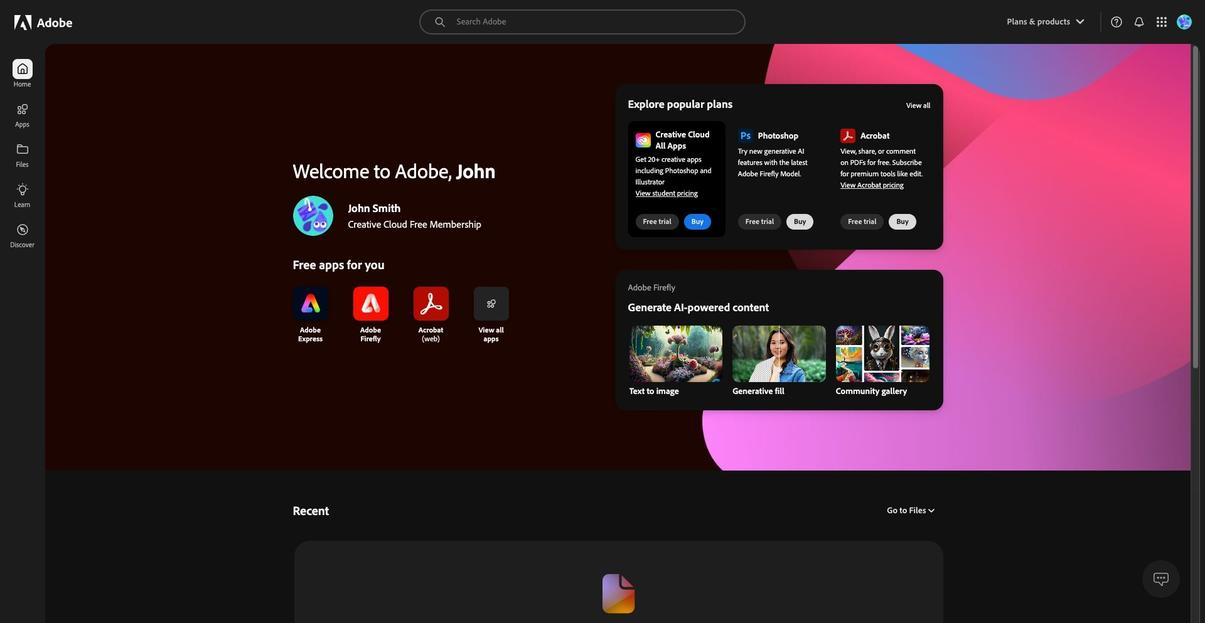 Task type: locate. For each thing, give the bounding box(es) containing it.
acrobat image
[[841, 129, 856, 143], [413, 287, 449, 321]]

creative cloud all apps image
[[636, 133, 651, 147]]

apps to try element
[[616, 84, 943, 250]]

acrobat image inside apps to try element
[[841, 129, 856, 143]]

0 vertical spatial acrobat image
[[841, 129, 856, 143]]

go to files image
[[926, 508, 935, 513]]

adobe firefly image
[[353, 287, 388, 321]]

1 horizontal spatial acrobat image
[[841, 129, 856, 143]]

1 vertical spatial acrobat image
[[413, 287, 449, 321]]

adobe express image
[[293, 287, 328, 321]]

Search Adobe search field
[[419, 9, 746, 35]]

0 horizontal spatial acrobat image
[[413, 287, 449, 321]]



Task type: describe. For each thing, give the bounding box(es) containing it.
generative fill image
[[733, 326, 826, 382]]

view more image
[[486, 299, 496, 309]]

text to image image
[[629, 326, 723, 382]]

photoshop image
[[738, 129, 753, 143]]

community gallery image
[[836, 326, 930, 382]]



Task type: vqa. For each thing, say whether or not it's contained in the screenshot.
Acrobat Image to the bottom
yes



